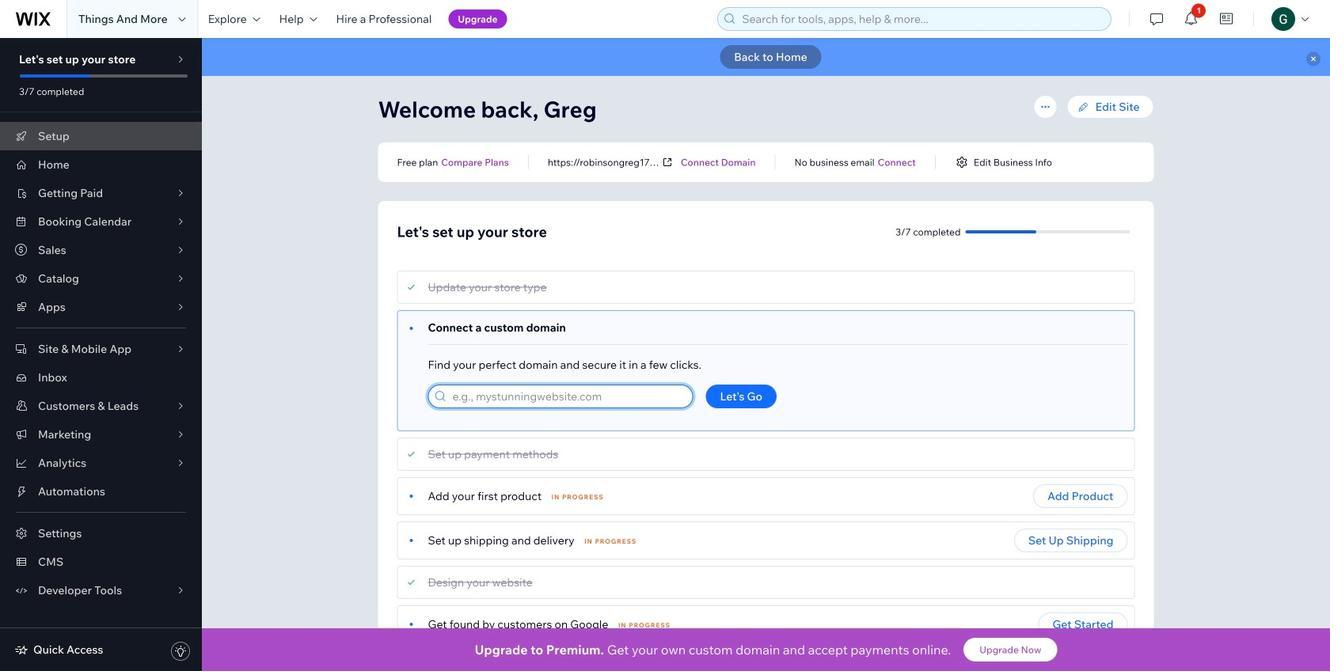 Task type: describe. For each thing, give the bounding box(es) containing it.
Search for tools, apps, help & more... field
[[738, 8, 1107, 30]]



Task type: locate. For each thing, give the bounding box(es) containing it.
e.g., mystunningwebsite.com field
[[448, 386, 688, 408]]

sidebar element
[[0, 38, 202, 672]]

alert
[[202, 38, 1331, 76]]



Task type: vqa. For each thing, say whether or not it's contained in the screenshot.
e.g., mystunningwebsite.com field
yes



